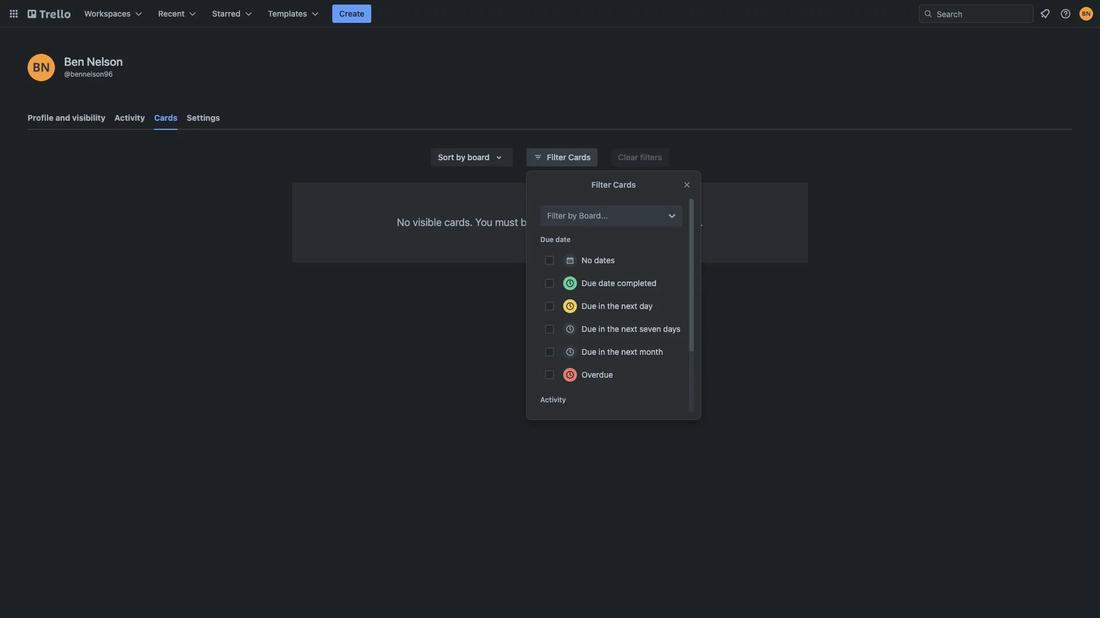 Task type: describe. For each thing, give the bounding box(es) containing it.
2 horizontal spatial cards
[[613, 180, 636, 190]]

clear
[[618, 152, 638, 162]]

due for due in the next month
[[582, 347, 596, 357]]

filter cards button
[[526, 148, 598, 167]]

due for due in the next day
[[582, 301, 596, 311]]

@
[[64, 70, 70, 78]]

2 vertical spatial filter
[[547, 211, 566, 221]]

settings link
[[187, 108, 220, 128]]

visibility
[[72, 113, 105, 123]]

the for day
[[607, 301, 619, 311]]

sort
[[438, 152, 454, 162]]

filter by board...
[[547, 211, 608, 221]]

due date completed
[[582, 278, 656, 288]]

back to home image
[[28, 5, 70, 23]]

filters
[[640, 152, 662, 162]]

seven
[[639, 324, 661, 334]]

dates
[[594, 256, 615, 265]]

activity link
[[115, 108, 145, 128]]

sort by board button
[[431, 148, 513, 167]]

cards link
[[154, 108, 178, 130]]

1 vertical spatial activity
[[540, 396, 566, 405]]

visible
[[413, 217, 442, 229]]

clear filters
[[618, 152, 662, 162]]

profile
[[28, 113, 53, 123]]

completed
[[617, 278, 656, 288]]

for
[[610, 217, 622, 229]]

workspaces button
[[77, 5, 149, 23]]

create button
[[332, 5, 371, 23]]

must
[[495, 217, 518, 229]]

no visible cards. you must be added to a card for it to appear here.
[[397, 217, 703, 229]]

added
[[535, 217, 564, 229]]

0 notifications image
[[1038, 7, 1052, 21]]

open information menu image
[[1060, 8, 1071, 19]]

next for day
[[621, 301, 637, 311]]

starred button
[[205, 5, 259, 23]]

create
[[339, 9, 364, 18]]

bennelson96
[[70, 70, 113, 78]]

profile and visibility link
[[28, 108, 105, 128]]



Task type: vqa. For each thing, say whether or not it's contained in the screenshot.
The Pm Skills Assessment By Marty Cagan (Svpg.Com) By Nurit Gazit, Senior Product Manager Implement The Pm Skills Assessment Process From Silicon Valley Product Group.
no



Task type: locate. For each thing, give the bounding box(es) containing it.
no for no visible cards. you must be added to a card for it to appear here.
[[397, 217, 410, 229]]

date down no visible cards. you must be added to a card for it to appear here.
[[555, 235, 571, 244]]

by left a
[[568, 211, 577, 221]]

1 vertical spatial in
[[599, 324, 605, 334]]

2 vertical spatial cards
[[613, 180, 636, 190]]

0 vertical spatial filter cards
[[547, 152, 591, 162]]

1 horizontal spatial cards
[[568, 152, 591, 162]]

ben nelson @ bennelson96
[[64, 55, 123, 78]]

overdue
[[582, 370, 613, 380]]

no left dates
[[582, 256, 592, 265]]

filter inside button
[[547, 152, 566, 162]]

by for sort
[[456, 152, 465, 162]]

due in the next month
[[582, 347, 663, 357]]

0 vertical spatial the
[[607, 301, 619, 311]]

no
[[397, 217, 410, 229], [582, 256, 592, 265]]

no left visible
[[397, 217, 410, 229]]

0 horizontal spatial cards
[[154, 113, 178, 123]]

date
[[555, 235, 571, 244], [599, 278, 615, 288]]

0 horizontal spatial activity
[[115, 113, 145, 123]]

it
[[625, 217, 631, 229]]

2 the from the top
[[607, 324, 619, 334]]

no dates
[[582, 256, 615, 265]]

due
[[540, 235, 554, 244], [582, 278, 596, 288], [582, 301, 596, 311], [582, 324, 596, 334], [582, 347, 596, 357]]

0 vertical spatial by
[[456, 152, 465, 162]]

card
[[587, 217, 607, 229]]

cards.
[[444, 217, 473, 229]]

the down due date completed
[[607, 301, 619, 311]]

in down due date completed
[[599, 301, 605, 311]]

by right sort in the left of the page
[[456, 152, 465, 162]]

recent
[[158, 9, 185, 18]]

you
[[475, 217, 492, 229]]

settings
[[187, 113, 220, 123]]

the up overdue
[[607, 347, 619, 357]]

3 the from the top
[[607, 347, 619, 357]]

sort by board
[[438, 152, 490, 162]]

1 horizontal spatial filter cards
[[591, 180, 636, 190]]

1 horizontal spatial activity
[[540, 396, 566, 405]]

next for seven
[[621, 324, 637, 334]]

clear filters button
[[611, 148, 669, 167]]

ben
[[64, 55, 84, 68]]

1 next from the top
[[621, 301, 637, 311]]

next
[[621, 301, 637, 311], [621, 324, 637, 334], [621, 347, 637, 357]]

1 vertical spatial the
[[607, 324, 619, 334]]

ben nelson (bennelson96) image
[[1079, 7, 1093, 21]]

day
[[639, 301, 653, 311]]

cards
[[154, 113, 178, 123], [568, 152, 591, 162], [613, 180, 636, 190]]

1 horizontal spatial no
[[582, 256, 592, 265]]

to left a
[[567, 217, 576, 229]]

1 vertical spatial filter
[[591, 180, 611, 190]]

0 horizontal spatial no
[[397, 217, 410, 229]]

date for due date
[[555, 235, 571, 244]]

1 vertical spatial cards
[[568, 152, 591, 162]]

by for filter
[[568, 211, 577, 221]]

search image
[[924, 9, 933, 18]]

in down due in the next day
[[599, 324, 605, 334]]

filter cards inside filter cards button
[[547, 152, 591, 162]]

cards right activity link
[[154, 113, 178, 123]]

1 horizontal spatial by
[[568, 211, 577, 221]]

activity
[[115, 113, 145, 123], [540, 396, 566, 405]]

nelson
[[87, 55, 123, 68]]

date down dates
[[599, 278, 615, 288]]

0 horizontal spatial by
[[456, 152, 465, 162]]

due down due in the next day
[[582, 324, 596, 334]]

2 in from the top
[[599, 324, 605, 334]]

due down due date completed
[[582, 301, 596, 311]]

to right the it
[[633, 217, 642, 229]]

2 next from the top
[[621, 324, 637, 334]]

next left seven on the right of page
[[621, 324, 637, 334]]

Search field
[[933, 5, 1033, 22]]

close popover image
[[682, 180, 692, 190]]

starred
[[212, 9, 240, 18]]

primary element
[[0, 0, 1100, 28]]

board...
[[579, 211, 608, 221]]

0 vertical spatial in
[[599, 301, 605, 311]]

1 horizontal spatial to
[[633, 217, 642, 229]]

cards down clear
[[613, 180, 636, 190]]

here.
[[680, 217, 703, 229]]

the down due in the next day
[[607, 324, 619, 334]]

next left day
[[621, 301, 637, 311]]

0 horizontal spatial date
[[555, 235, 571, 244]]

in
[[599, 301, 605, 311], [599, 324, 605, 334], [599, 347, 605, 357]]

1 vertical spatial by
[[568, 211, 577, 221]]

due down no dates
[[582, 278, 596, 288]]

in for due in the next day
[[599, 301, 605, 311]]

in for due in the next month
[[599, 347, 605, 357]]

due for due date
[[540, 235, 554, 244]]

1 vertical spatial filter cards
[[591, 180, 636, 190]]

no for no dates
[[582, 256, 592, 265]]

0 vertical spatial activity
[[115, 113, 145, 123]]

templates button
[[261, 5, 325, 23]]

profile and visibility
[[28, 113, 105, 123]]

due in the next day
[[582, 301, 653, 311]]

due down added
[[540, 235, 554, 244]]

templates
[[268, 9, 307, 18]]

1 in from the top
[[599, 301, 605, 311]]

date for due date completed
[[599, 278, 615, 288]]

by
[[456, 152, 465, 162], [568, 211, 577, 221]]

0 horizontal spatial filter cards
[[547, 152, 591, 162]]

in up overdue
[[599, 347, 605, 357]]

in for due in the next seven days
[[599, 324, 605, 334]]

3 next from the top
[[621, 347, 637, 357]]

1 horizontal spatial date
[[599, 278, 615, 288]]

due for due in the next seven days
[[582, 324, 596, 334]]

1 the from the top
[[607, 301, 619, 311]]

1 vertical spatial date
[[599, 278, 615, 288]]

board
[[467, 152, 490, 162]]

next for month
[[621, 347, 637, 357]]

filter cards
[[547, 152, 591, 162], [591, 180, 636, 190]]

1 vertical spatial no
[[582, 256, 592, 265]]

0 vertical spatial filter
[[547, 152, 566, 162]]

recent button
[[151, 5, 203, 23]]

1 vertical spatial next
[[621, 324, 637, 334]]

workspaces
[[84, 9, 131, 18]]

due for due date completed
[[582, 278, 596, 288]]

2 vertical spatial the
[[607, 347, 619, 357]]

due up overdue
[[582, 347, 596, 357]]

3 in from the top
[[599, 347, 605, 357]]

month
[[639, 347, 663, 357]]

due in the next seven days
[[582, 324, 681, 334]]

a
[[579, 217, 584, 229]]

0 vertical spatial no
[[397, 217, 410, 229]]

be
[[521, 217, 532, 229]]

appear
[[645, 217, 677, 229]]

the
[[607, 301, 619, 311], [607, 324, 619, 334], [607, 347, 619, 357]]

ben nelson (bennelson96) image
[[28, 54, 55, 81]]

due date
[[540, 235, 571, 244]]

by inside dropdown button
[[456, 152, 465, 162]]

0 vertical spatial cards
[[154, 113, 178, 123]]

days
[[663, 324, 681, 334]]

2 to from the left
[[633, 217, 642, 229]]

1 to from the left
[[567, 217, 576, 229]]

and
[[55, 113, 70, 123]]

the for seven
[[607, 324, 619, 334]]

to
[[567, 217, 576, 229], [633, 217, 642, 229]]

0 horizontal spatial to
[[567, 217, 576, 229]]

filter
[[547, 152, 566, 162], [591, 180, 611, 190], [547, 211, 566, 221]]

0 vertical spatial next
[[621, 301, 637, 311]]

the for month
[[607, 347, 619, 357]]

next left month
[[621, 347, 637, 357]]

cards inside filter cards button
[[568, 152, 591, 162]]

2 vertical spatial in
[[599, 347, 605, 357]]

0 vertical spatial date
[[555, 235, 571, 244]]

2 vertical spatial next
[[621, 347, 637, 357]]

cards left clear
[[568, 152, 591, 162]]



